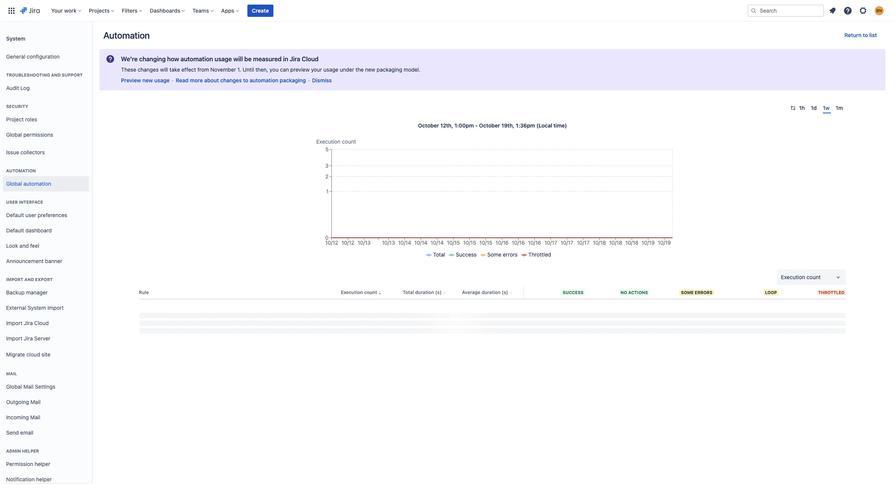Task type: describe. For each thing, give the bounding box(es) containing it.
0 horizontal spatial system
[[6, 35, 25, 42]]

and for troubleshooting
[[51, 72, 61, 77]]

teams button
[[190, 4, 217, 17]]

import for import jira cloud
[[6, 320, 22, 326]]

send email
[[6, 430, 33, 436]]

admin helper group
[[3, 441, 89, 485]]

incoming
[[6, 414, 29, 421]]

search image
[[751, 7, 757, 14]]

backup manager link
[[3, 285, 89, 301]]

apps button
[[219, 4, 242, 17]]

incoming mail link
[[3, 410, 89, 425]]

reload image
[[791, 105, 797, 111]]

we're
[[121, 56, 138, 62]]

errors
[[695, 290, 713, 295]]

configuration
[[27, 53, 60, 60]]

migrate
[[6, 351, 25, 358]]

announcement banner
[[6, 258, 62, 264]]

1m
[[837, 105, 844, 111]]

default for default dashboard
[[6, 227, 24, 234]]

to inside return to list button
[[864, 32, 869, 38]]

mail group
[[3, 363, 89, 443]]

2 vertical spatial execution
[[341, 290, 363, 296]]

global for global automation
[[6, 180, 22, 187]]

security
[[6, 104, 28, 109]]

import jira cloud
[[6, 320, 49, 326]]

log
[[20, 85, 30, 91]]

issue collectors
[[6, 149, 45, 155]]

-
[[476, 122, 478, 129]]

teams
[[193, 7, 209, 14]]

global mail settings link
[[3, 379, 89, 395]]

1 horizontal spatial count
[[365, 290, 377, 296]]

incoming mail
[[6, 414, 40, 421]]

success
[[563, 290, 584, 295]]

open image
[[835, 273, 844, 282]]

jira for server
[[24, 335, 33, 342]]

loop
[[766, 290, 778, 295]]

new inside we're changing how automation usage will be measured in jira cloud these changes will take effect from november 1. until then, you can preview your usage under the new packaging model.
[[365, 66, 376, 73]]

your
[[51, 7, 63, 14]]

more
[[190, 77, 203, 84]]

look
[[6, 242, 18, 249]]

user
[[25, 212, 36, 218]]

packaging inside we're changing how automation usage will be measured in jira cloud these changes will take effect from november 1. until then, you can preview your usage under the new packaging model.
[[377, 66, 403, 73]]

audit log
[[6, 85, 30, 91]]

notifications image
[[829, 6, 838, 15]]

some
[[682, 290, 694, 295]]

success
[[456, 251, 477, 258]]

troubleshooting and support
[[6, 72, 83, 77]]

some
[[488, 251, 502, 258]]

global for global mail settings
[[6, 384, 22, 390]]

global mail settings
[[6, 384, 55, 390]]

1 horizontal spatial changes
[[220, 77, 242, 84]]

1:00pm
[[455, 122, 474, 129]]

import for import and export
[[6, 277, 23, 282]]

return to list button
[[841, 29, 882, 41]]

general configuration link
[[3, 49, 89, 64]]

cloud inside we're changing how automation usage will be measured in jira cloud these changes will take effect from november 1. until then, you can preview your usage under the new packaging model.
[[302, 56, 319, 62]]

create
[[252, 7, 269, 14]]

export
[[35, 277, 53, 282]]

then,
[[256, 66, 268, 73]]

automation inside group
[[6, 168, 36, 173]]

2 horizontal spatial count
[[807, 274, 821, 281]]

changes inside we're changing how automation usage will be measured in jira cloud these changes will take effect from november 1. until then, you can preview your usage under the new packaging model.
[[138, 66, 159, 73]]

import for import jira server
[[6, 335, 22, 342]]

import jira server link
[[3, 331, 89, 347]]

permission
[[6, 461, 33, 467]]

interface
[[19, 200, 43, 205]]

actions
[[629, 290, 649, 295]]

dashboards
[[150, 7, 180, 14]]

and for look
[[20, 242, 29, 249]]

global for global permissions
[[6, 131, 22, 138]]

list
[[870, 32, 878, 38]]

your work button
[[49, 4, 84, 17]]

filters
[[122, 7, 138, 14]]

support
[[62, 72, 83, 77]]

admin
[[6, 449, 21, 454]]

roles
[[25, 116, 37, 123]]

security group
[[3, 96, 89, 145]]

default user preferences
[[6, 212, 67, 218]]

send email link
[[3, 425, 89, 441]]

import and export
[[6, 277, 53, 282]]

be
[[245, 56, 252, 62]]

until
[[243, 66, 254, 73]]

1 vertical spatial execution
[[782, 274, 806, 281]]

0 horizontal spatial will
[[160, 66, 168, 73]]

work
[[64, 7, 77, 14]]

projects button
[[87, 4, 117, 17]]

dashboards button
[[148, 4, 188, 17]]

total duration (s)
[[403, 290, 442, 296]]

default user preferences link
[[3, 208, 89, 223]]

projects
[[89, 7, 110, 14]]

outgoing mail link
[[3, 395, 89, 410]]

collectors
[[20, 149, 45, 155]]

these
[[121, 66, 136, 73]]

helper for notification helper
[[36, 476, 52, 483]]

cloud inside import and export group
[[34, 320, 49, 326]]

user
[[6, 200, 18, 205]]

look and feel
[[6, 242, 39, 249]]

0 vertical spatial execution count
[[317, 138, 356, 145]]

sidebar navigation image
[[84, 31, 100, 46]]

send
[[6, 430, 19, 436]]

import and export group
[[3, 269, 89, 366]]

your profile and settings image
[[875, 6, 885, 15]]

audit
[[6, 85, 19, 91]]

email
[[20, 430, 33, 436]]

total for total
[[433, 251, 446, 258]]

2 · from the left
[[308, 77, 310, 84]]

banner containing your work
[[0, 0, 894, 21]]

help image
[[844, 6, 853, 15]]

global permissions link
[[3, 127, 89, 143]]

average duration (s)
[[463, 290, 509, 296]]

external system import
[[6, 305, 64, 311]]

feel
[[30, 242, 39, 249]]



Task type: locate. For each thing, give the bounding box(es) containing it.
0 vertical spatial total
[[433, 251, 446, 258]]

global inside "link"
[[6, 180, 22, 187]]

2 horizontal spatial usage
[[324, 66, 339, 73]]

automation inside "link"
[[23, 180, 51, 187]]

about
[[204, 77, 219, 84]]

global inside mail group
[[6, 384, 22, 390]]

2 global from the top
[[6, 180, 22, 187]]

cloud up server
[[34, 320, 49, 326]]

0 horizontal spatial total
[[403, 290, 414, 296]]

1.
[[238, 66, 241, 73]]

1 vertical spatial jira
[[24, 320, 33, 326]]

mail down global mail settings
[[30, 399, 41, 405]]

return
[[845, 32, 862, 38]]

system down manager
[[28, 305, 46, 311]]

announcement
[[6, 258, 44, 264]]

0 vertical spatial default
[[6, 212, 24, 218]]

1 vertical spatial global
[[6, 180, 22, 187]]

rule
[[139, 290, 149, 296]]

helper up the notification helper link
[[35, 461, 50, 467]]

will left take
[[160, 66, 168, 73]]

1:36pm
[[516, 122, 536, 129]]

settings
[[35, 384, 55, 390]]

0 vertical spatial will
[[234, 56, 243, 62]]

import down backup manager link on the bottom
[[47, 305, 64, 311]]

global up user
[[6, 180, 22, 187]]

2 vertical spatial global
[[6, 384, 22, 390]]

appswitcher icon image
[[7, 6, 16, 15]]

issue
[[6, 149, 19, 155]]

1 vertical spatial automation
[[6, 168, 36, 173]]

new right preview
[[143, 77, 153, 84]]

0 horizontal spatial usage
[[154, 77, 170, 84]]

automation up from
[[181, 56, 213, 62]]

and up backup manager
[[24, 277, 34, 282]]

external system import link
[[3, 301, 89, 316]]

1 vertical spatial total
[[403, 290, 414, 296]]

dashboard
[[25, 227, 52, 234]]

permission helper link
[[3, 457, 89, 472]]

jira left server
[[24, 335, 33, 342]]

default up look
[[6, 227, 24, 234]]

no actions
[[621, 290, 649, 295]]

0 vertical spatial to
[[864, 32, 869, 38]]

0 vertical spatial jira
[[290, 56, 301, 62]]

helper for permission helper
[[35, 461, 50, 467]]

2 duration from the left
[[482, 290, 501, 296]]

1 horizontal spatial duration
[[482, 290, 501, 296]]

· left read
[[172, 77, 174, 84]]

2 vertical spatial jira
[[24, 335, 33, 342]]

1 horizontal spatial ·
[[308, 77, 310, 84]]

automation
[[181, 56, 213, 62], [250, 77, 279, 84], [23, 180, 51, 187]]

import inside import jira server link
[[6, 335, 22, 342]]

1 horizontal spatial will
[[234, 56, 243, 62]]

automation up we're
[[103, 30, 150, 41]]

1 duration from the left
[[415, 290, 434, 296]]

mail down migrate
[[6, 371, 17, 376]]

and inside group
[[24, 277, 34, 282]]

1 horizontal spatial packaging
[[377, 66, 403, 73]]

0 vertical spatial and
[[51, 72, 61, 77]]

1 horizontal spatial cloud
[[302, 56, 319, 62]]

effect
[[182, 66, 196, 73]]

mail up email on the left of page
[[30, 414, 40, 421]]

jira right in on the top of page
[[290, 56, 301, 62]]

helper up permission helper on the bottom left
[[22, 449, 39, 454]]

1 horizontal spatial automation
[[181, 56, 213, 62]]

in
[[283, 56, 288, 62]]

some errors
[[682, 290, 713, 295]]

cloud up the your
[[302, 56, 319, 62]]

banner
[[0, 0, 894, 21]]

0 vertical spatial count
[[342, 138, 356, 145]]

0 vertical spatial changes
[[138, 66, 159, 73]]

1 horizontal spatial system
[[28, 305, 46, 311]]

3 global from the top
[[6, 384, 22, 390]]

2 horizontal spatial execution
[[782, 274, 806, 281]]

0 horizontal spatial automation
[[6, 168, 36, 173]]

0 horizontal spatial count
[[342, 138, 356, 145]]

primary element
[[5, 0, 748, 21]]

and for import
[[24, 277, 34, 282]]

0 horizontal spatial packaging
[[280, 77, 306, 84]]

general
[[6, 53, 25, 60]]

to
[[864, 32, 869, 38], [243, 77, 249, 84]]

global up outgoing
[[6, 384, 22, 390]]

helper down permission helper link at the bottom left
[[36, 476, 52, 483]]

changing
[[139, 56, 166, 62]]

2 vertical spatial usage
[[154, 77, 170, 84]]

2 vertical spatial and
[[24, 277, 34, 282]]

1 vertical spatial changes
[[220, 77, 242, 84]]

0 horizontal spatial october
[[418, 122, 439, 129]]

0 vertical spatial system
[[6, 35, 25, 42]]

1 vertical spatial execution count
[[782, 274, 821, 281]]

import inside external system import link
[[47, 305, 64, 311]]

2 default from the top
[[6, 227, 24, 234]]

mail up outgoing mail
[[23, 384, 33, 390]]

1 · from the left
[[172, 77, 174, 84]]

and inside user interface group
[[20, 242, 29, 249]]

notification helper
[[6, 476, 52, 483]]

import down the external
[[6, 320, 22, 326]]

0 vertical spatial automation
[[181, 56, 213, 62]]

total for total duration (s)
[[403, 290, 414, 296]]

apps
[[221, 7, 235, 14]]

global down project
[[6, 131, 22, 138]]

· left dismiss
[[308, 77, 310, 84]]

automation down 'then,'
[[250, 77, 279, 84]]

preview
[[291, 66, 310, 73]]

migrate cloud site link
[[3, 347, 89, 363]]

1 horizontal spatial october
[[480, 122, 501, 129]]

manager
[[26, 289, 48, 296]]

system up general
[[6, 35, 25, 42]]

system inside external system import link
[[28, 305, 46, 311]]

preview
[[121, 77, 141, 84]]

we're changing how automation usage will be measured in jira cloud these changes will take effect from november 1. until then, you can preview your usage under the new packaging model.
[[121, 56, 421, 73]]

1 vertical spatial will
[[160, 66, 168, 73]]

look and feel link
[[3, 238, 89, 254]]

usage up dismiss
[[324, 66, 339, 73]]

and
[[51, 72, 61, 77], [20, 242, 29, 249], [24, 277, 34, 282]]

2 horizontal spatial automation
[[250, 77, 279, 84]]

troubleshooting and support group
[[3, 64, 89, 98]]

12th,
[[441, 122, 454, 129]]

0 horizontal spatial changes
[[138, 66, 159, 73]]

1 horizontal spatial new
[[365, 66, 376, 73]]

duration for total
[[415, 290, 434, 296]]

0 horizontal spatial (s)
[[436, 290, 442, 296]]

no
[[621, 290, 628, 295]]

default dashboard link
[[3, 223, 89, 238]]

model.
[[404, 66, 421, 73]]

2 vertical spatial execution count
[[341, 290, 377, 296]]

november
[[211, 66, 236, 73]]

automation inside we're changing how automation usage will be measured in jira cloud these changes will take effect from november 1. until then, you can preview your usage under the new packaging model.
[[181, 56, 213, 62]]

Search field
[[748, 4, 825, 17]]

outgoing mail
[[6, 399, 41, 405]]

create button
[[248, 4, 274, 17]]

mail for outgoing
[[30, 399, 41, 405]]

1 vertical spatial and
[[20, 242, 29, 249]]

0 horizontal spatial duration
[[415, 290, 434, 296]]

and inside group
[[51, 72, 61, 77]]

filters button
[[120, 4, 145, 17]]

banner
[[45, 258, 62, 264]]

mail for incoming
[[30, 414, 40, 421]]

notification
[[6, 476, 35, 483]]

troubleshooting
[[6, 72, 50, 77]]

(local
[[537, 122, 553, 129]]

automation group
[[3, 160, 89, 194]]

changes
[[138, 66, 159, 73], [220, 77, 242, 84]]

1 vertical spatial to
[[243, 77, 249, 84]]

0 vertical spatial packaging
[[377, 66, 403, 73]]

to left list
[[864, 32, 869, 38]]

from
[[198, 66, 209, 73]]

0 vertical spatial helper
[[22, 449, 39, 454]]

import inside import jira cloud link
[[6, 320, 22, 326]]

2 vertical spatial helper
[[36, 476, 52, 483]]

1 october from the left
[[418, 122, 439, 129]]

packaging left model.
[[377, 66, 403, 73]]

import jira cloud link
[[3, 316, 89, 331]]

server
[[34, 335, 50, 342]]

1 vertical spatial default
[[6, 227, 24, 234]]

permissions
[[23, 131, 53, 138]]

duration for average
[[482, 290, 501, 296]]

audit log link
[[3, 80, 89, 96]]

import up the 'backup'
[[6, 277, 23, 282]]

1 (s) from the left
[[436, 290, 442, 296]]

jira up import jira server
[[24, 320, 33, 326]]

permission helper
[[6, 461, 50, 467]]

0 horizontal spatial new
[[143, 77, 153, 84]]

1 horizontal spatial execution
[[341, 290, 363, 296]]

helper
[[22, 449, 39, 454], [35, 461, 50, 467], [36, 476, 52, 483]]

usage down take
[[154, 77, 170, 84]]

errors
[[503, 251, 518, 258]]

0 horizontal spatial ·
[[172, 77, 174, 84]]

1 horizontal spatial total
[[433, 251, 446, 258]]

1 vertical spatial automation
[[250, 77, 279, 84]]

1 horizontal spatial (s)
[[502, 290, 509, 296]]

0 horizontal spatial to
[[243, 77, 249, 84]]

settings image
[[859, 6, 869, 15]]

default for default user preferences
[[6, 212, 24, 218]]

1 horizontal spatial usage
[[215, 56, 232, 62]]

and left feel
[[20, 242, 29, 249]]

0 horizontal spatial cloud
[[34, 320, 49, 326]]

time)
[[554, 122, 567, 129]]

import up migrate
[[6, 335, 22, 342]]

how
[[167, 56, 179, 62]]

october left 12th,
[[418, 122, 439, 129]]

user interface
[[6, 200, 43, 205]]

your
[[311, 66, 322, 73]]

1 vertical spatial helper
[[35, 461, 50, 467]]

import
[[6, 277, 23, 282], [47, 305, 64, 311], [6, 320, 22, 326], [6, 335, 22, 342]]

(s)
[[436, 290, 442, 296], [502, 290, 509, 296]]

19th,
[[502, 122, 515, 129]]

changes up preview new usage button
[[138, 66, 159, 73]]

automation up global automation
[[6, 168, 36, 173]]

(s) left average
[[436, 290, 442, 296]]

1 vertical spatial usage
[[324, 66, 339, 73]]

0 vertical spatial execution
[[317, 138, 341, 145]]

admin helper
[[6, 449, 39, 454]]

packaging down preview
[[280, 77, 306, 84]]

1 vertical spatial packaging
[[280, 77, 306, 84]]

(s) right average
[[502, 290, 509, 296]]

2 vertical spatial automation
[[23, 180, 51, 187]]

will left be
[[234, 56, 243, 62]]

1 vertical spatial cloud
[[34, 320, 49, 326]]

total
[[433, 251, 446, 258], [403, 290, 414, 296]]

1 horizontal spatial automation
[[103, 30, 150, 41]]

2 (s) from the left
[[502, 290, 509, 296]]

user interface group
[[3, 192, 89, 271]]

0 vertical spatial cloud
[[302, 56, 319, 62]]

0 vertical spatial usage
[[215, 56, 232, 62]]

default down user
[[6, 212, 24, 218]]

project roles
[[6, 116, 37, 123]]

(s) for total duration (s)
[[436, 290, 442, 296]]

helper for admin helper
[[22, 449, 39, 454]]

return to list
[[845, 32, 878, 38]]

new right the
[[365, 66, 376, 73]]

1 default from the top
[[6, 212, 24, 218]]

to down the until
[[243, 77, 249, 84]]

global permissions
[[6, 131, 53, 138]]

0 vertical spatial global
[[6, 131, 22, 138]]

preferences
[[38, 212, 67, 218]]

migrate cloud site
[[6, 351, 50, 358]]

2 october from the left
[[480, 122, 501, 129]]

automation up interface
[[23, 180, 51, 187]]

0 horizontal spatial automation
[[23, 180, 51, 187]]

the
[[356, 66, 364, 73]]

1 vertical spatial count
[[807, 274, 821, 281]]

jira inside we're changing how automation usage will be measured in jira cloud these changes will take effect from november 1. until then, you can preview your usage under the new packaging model.
[[290, 56, 301, 62]]

None text field
[[782, 274, 783, 281]]

1 vertical spatial new
[[143, 77, 153, 84]]

1 horizontal spatial to
[[864, 32, 869, 38]]

measured
[[253, 56, 282, 62]]

backup
[[6, 289, 25, 296]]

global automation link
[[3, 176, 89, 192]]

site
[[42, 351, 50, 358]]

0 vertical spatial new
[[365, 66, 376, 73]]

2 vertical spatial count
[[365, 290, 377, 296]]

1d
[[812, 105, 818, 111]]

october
[[418, 122, 439, 129], [480, 122, 501, 129]]

·
[[172, 77, 174, 84], [308, 77, 310, 84]]

1 vertical spatial system
[[28, 305, 46, 311]]

0 vertical spatial automation
[[103, 30, 150, 41]]

1 global from the top
[[6, 131, 22, 138]]

announcement banner link
[[3, 254, 89, 269]]

jira image
[[20, 6, 40, 15], [20, 6, 40, 15]]

mail for global
[[23, 384, 33, 390]]

(s) for average duration (s)
[[502, 290, 509, 296]]

changes down the november
[[220, 77, 242, 84]]

0 horizontal spatial execution
[[317, 138, 341, 145]]

global inside security group
[[6, 131, 22, 138]]

and left support
[[51, 72, 61, 77]]

october right -
[[480, 122, 501, 129]]

jira
[[290, 56, 301, 62], [24, 320, 33, 326], [24, 335, 33, 342]]

cloud
[[302, 56, 319, 62], [34, 320, 49, 326]]

usage up the november
[[215, 56, 232, 62]]

read more about changes to automation packaging button
[[176, 77, 306, 84]]

jira for cloud
[[24, 320, 33, 326]]



Task type: vqa. For each thing, say whether or not it's contained in the screenshot.
SEARCH Field
yes



